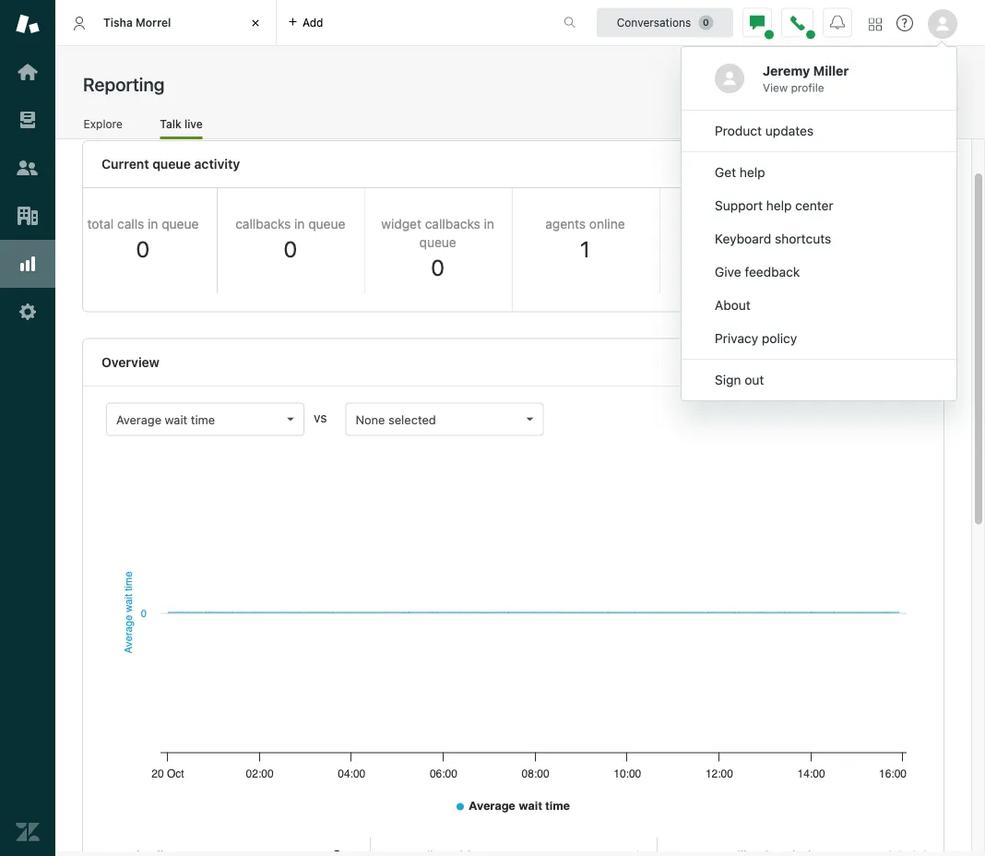 Task type: locate. For each thing, give the bounding box(es) containing it.
morrel
[[136, 16, 171, 29]]

miller
[[814, 63, 849, 78]]

avatar image
[[928, 9, 958, 39], [715, 64, 745, 93]]

get
[[715, 165, 737, 180]]

tabs tab list
[[55, 0, 545, 46]]

0 vertical spatial help
[[740, 165, 766, 180]]

main element
[[0, 0, 55, 856]]

talk live
[[160, 117, 203, 130]]

give feedback
[[715, 264, 800, 280]]

help up the "keyboard shortcuts"
[[767, 198, 792, 213]]

get help
[[715, 165, 766, 180]]

view
[[763, 81, 788, 94]]

0 horizontal spatial avatar image
[[715, 64, 745, 93]]

1 vertical spatial avatar image
[[715, 64, 745, 93]]

talk live link
[[160, 117, 203, 139]]

about menu item
[[682, 289, 957, 322]]

product
[[715, 123, 762, 138]]

zendesk image
[[16, 820, 40, 844]]

jeremy miller view profile
[[763, 63, 849, 94]]

live
[[185, 117, 203, 130]]

add
[[303, 16, 323, 29]]

conversations
[[617, 16, 692, 29]]

help
[[740, 165, 766, 180], [767, 198, 792, 213]]

tisha
[[103, 16, 133, 29]]

zendesk products image
[[869, 18, 882, 31]]

sign out menu item
[[682, 364, 957, 397]]

0 horizontal spatial help
[[740, 165, 766, 180]]

1 horizontal spatial avatar image
[[928, 9, 958, 39]]

help right get at the right
[[740, 165, 766, 180]]

support
[[715, 198, 763, 213]]

menu
[[681, 46, 958, 401]]

feedback
[[745, 264, 800, 280]]

menu containing jeremy miller
[[681, 46, 958, 401]]

center
[[796, 198, 834, 213]]

1 vertical spatial help
[[767, 198, 792, 213]]

conversations button
[[597, 8, 734, 37]]

explore
[[84, 117, 123, 130]]

1 horizontal spatial help
[[767, 198, 792, 213]]

add button
[[277, 0, 335, 45]]

policy
[[762, 331, 798, 346]]

tisha morrel tab
[[55, 0, 277, 46]]

keyboard shortcuts
[[715, 231, 832, 246]]

close image
[[246, 14, 265, 32]]

more
[[921, 113, 952, 128]]

avatar image left the view
[[715, 64, 745, 93]]

profile
[[791, 81, 825, 94]]

sign out
[[715, 372, 764, 388]]

product updates menu item
[[682, 114, 957, 148]]

avatar image right get help image
[[928, 9, 958, 39]]

jeremy
[[763, 63, 811, 78]]

about
[[715, 298, 751, 313]]



Task type: describe. For each thing, give the bounding box(es) containing it.
learn
[[884, 113, 918, 128]]

explore link
[[83, 117, 123, 137]]

privacy
[[715, 331, 759, 346]]

sign
[[715, 372, 742, 388]]

keyboard
[[715, 231, 772, 246]]

get started image
[[16, 60, 40, 84]]

notifications image
[[831, 15, 845, 30]]

organizations image
[[16, 204, 40, 228]]

zendesk support image
[[16, 12, 40, 36]]

updates
[[766, 123, 814, 138]]

learn more
[[884, 113, 952, 128]]

learn more link
[[884, 113, 952, 129]]

customers image
[[16, 156, 40, 180]]

avatar image inside menu
[[715, 64, 745, 93]]

reporting
[[83, 73, 165, 95]]

talk
[[160, 117, 182, 130]]

0 vertical spatial avatar image
[[928, 9, 958, 39]]

button displays agent's chat status as online. image
[[750, 15, 765, 30]]

support help center menu item
[[682, 189, 957, 222]]

out
[[745, 372, 764, 388]]

help for get
[[740, 165, 766, 180]]

product updates
[[715, 123, 814, 138]]

privacy policy
[[715, 331, 798, 346]]

give feedback menu item
[[682, 256, 957, 289]]

views image
[[16, 108, 40, 132]]

tisha morrel
[[103, 16, 171, 29]]

reporting image
[[16, 252, 40, 276]]

privacy policy menu item
[[682, 322, 957, 355]]

admin image
[[16, 300, 40, 324]]

help for support
[[767, 198, 792, 213]]

keyboard shortcuts menu item
[[682, 222, 957, 256]]

get help menu item
[[682, 156, 957, 189]]

support help center
[[715, 198, 834, 213]]

get help image
[[897, 15, 914, 31]]

give
[[715, 264, 742, 280]]

shortcuts
[[775, 231, 832, 246]]



Task type: vqa. For each thing, say whether or not it's contained in the screenshot.
Conversations button
yes



